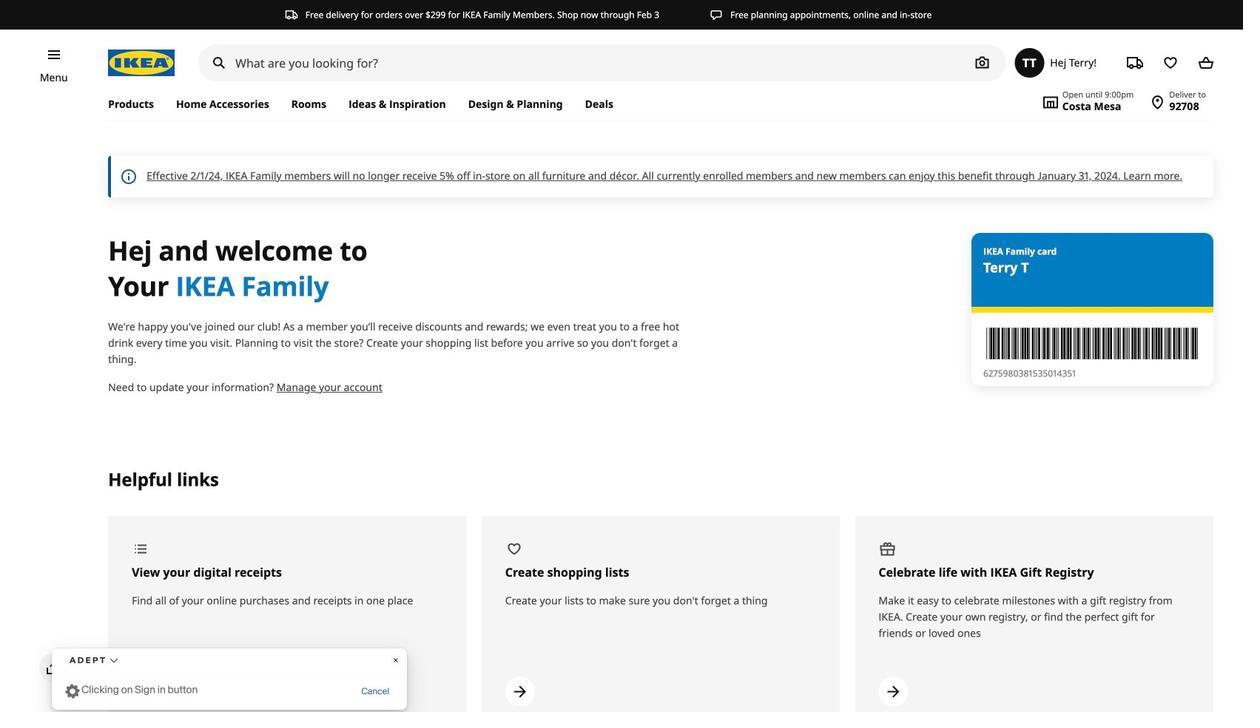 Task type: vqa. For each thing, say whether or not it's contained in the screenshot.
'search field'
yes



Task type: describe. For each thing, give the bounding box(es) containing it.
ikea family card section
[[972, 233, 1213, 386]]

ikea logotype, go to start page image
[[108, 50, 175, 76]]

Search by product text field
[[198, 44, 1006, 81]]



Task type: locate. For each thing, give the bounding box(es) containing it.
None search field
[[198, 44, 1006, 81]]

ikea family barcode for scanning image
[[983, 325, 1202, 363], [987, 328, 1198, 360]]



